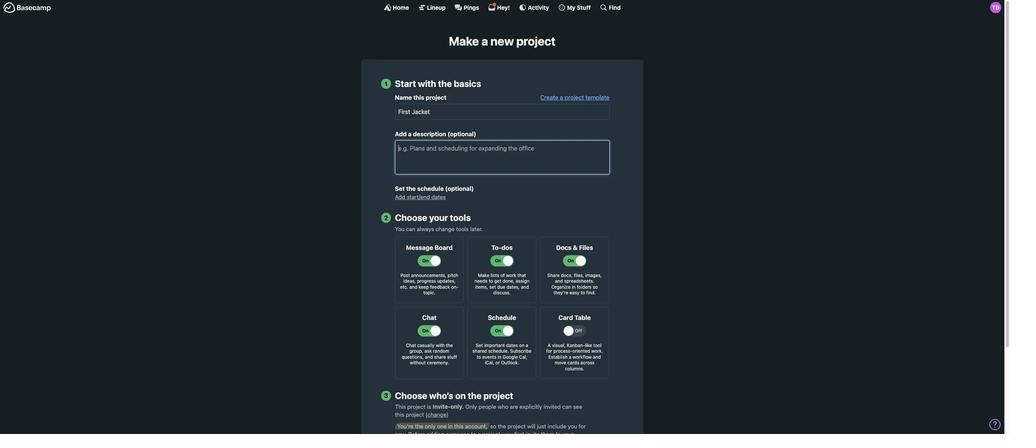 Task type: describe. For each thing, give the bounding box(es) containing it.
(
[[426, 411, 428, 418]]

work
[[506, 272, 516, 278]]

on inside set important dates on a shared schedule. subscribe to events in google cal, ical, or outlook.
[[519, 342, 525, 348]]

a inside set important dates on a shared schedule. subscribe to events in google cal, ical, or outlook.
[[526, 342, 528, 348]]

columns.
[[565, 366, 584, 372]]

choose for choose who's on the project
[[395, 390, 427, 401]]

that
[[518, 272, 526, 278]]

to-dos
[[492, 244, 513, 251]]

adding
[[427, 431, 444, 434]]

main element
[[0, 0, 1005, 15]]

this
[[395, 403, 406, 410]]

make a new project
[[449, 34, 556, 48]]

pitch
[[448, 272, 458, 278]]

1 add from the top
[[395, 131, 407, 137]]

card
[[559, 314, 573, 321]]

etc.
[[400, 284, 408, 290]]

invited
[[544, 403, 561, 410]]

the up only
[[468, 390, 482, 401]]

find.
[[586, 290, 596, 296]]

pings button
[[455, 4, 479, 11]]

(optional) for set the schedule (optional) add start/end dates
[[445, 185, 474, 192]]

make for make a new project
[[449, 34, 479, 48]]

outlook.
[[501, 360, 519, 366]]

in inside set important dates on a shared schedule. subscribe to events in google cal, ical, or outlook.
[[498, 354, 502, 360]]

to inside set important dates on a shared schedule. subscribe to events in google cal, ical, or outlook.
[[477, 354, 481, 360]]

set important dates on a shared schedule. subscribe to events in google cal, ical, or outlook.
[[473, 342, 532, 366]]

you're
[[397, 423, 414, 429]]

docs,
[[561, 272, 573, 278]]

include
[[548, 423, 567, 429]]

change link
[[428, 411, 447, 418]]

a visual, kanban-like tool for process-oriented work. establish a workflow and move cards across columns.
[[546, 342, 603, 372]]

schedule.
[[488, 348, 509, 354]]

feedback
[[430, 284, 450, 290]]

see
[[573, 403, 582, 410]]

will
[[527, 423, 536, 429]]

due
[[497, 284, 505, 290]]

explicitly
[[520, 403, 542, 410]]

0 vertical spatial change
[[436, 225, 455, 232]]

ask
[[425, 348, 432, 354]]

needs
[[475, 278, 488, 284]]

and inside "chat casually with the group, ask random questions, and share stuff without ceremony."
[[425, 354, 433, 360]]

post announcements, pitch ideas, progress updates, etc. and keep feedback on- topic.
[[400, 272, 459, 296]]

0 vertical spatial with
[[418, 78, 436, 89]]

activity link
[[519, 4, 549, 11]]

project down start with the basics
[[426, 94, 447, 101]]

the up before
[[415, 423, 423, 429]]

just
[[537, 423, 546, 429]]

description
[[413, 131, 446, 137]]

post
[[401, 272, 410, 278]]

are
[[510, 403, 518, 410]]

make for make lists of work that needs to get done, assign items, set due dates, and discuss.
[[478, 272, 490, 278]]

create a project template
[[540, 94, 610, 101]]

visual,
[[552, 342, 566, 348]]

template
[[586, 94, 610, 101]]

board
[[435, 244, 453, 251]]

2
[[384, 214, 388, 222]]

of
[[501, 272, 505, 278]]

find button
[[600, 4, 621, 11]]

tool
[[594, 342, 602, 348]]

change )
[[428, 411, 449, 418]]

and inside "make lists of work that needs to get done, assign items, set due dates, and discuss."
[[521, 284, 529, 290]]

and inside post announcements, pitch ideas, progress updates, etc. and keep feedback on- topic.
[[410, 284, 418, 290]]

move
[[555, 360, 566, 366]]

set for the
[[395, 185, 405, 192]]

folders
[[577, 284, 592, 290]]

0 horizontal spatial in
[[448, 423, 453, 429]]

choose for choose your tools
[[395, 212, 427, 223]]

schedule
[[417, 185, 444, 192]]

only people who are explicitly invited can see this project (
[[395, 403, 582, 418]]

subscribe
[[510, 348, 532, 354]]

make lists of work that needs to get done, assign items, set due dates, and discuss.
[[475, 272, 530, 296]]

a left the description
[[408, 131, 412, 137]]

find
[[609, 4, 621, 11]]

dates inside set the schedule (optional) add start/end dates
[[432, 194, 446, 200]]

dos
[[502, 244, 513, 251]]

who's
[[429, 390, 454, 401]]

card table
[[559, 314, 591, 321]]

1 vertical spatial change
[[428, 411, 447, 418]]

create
[[540, 94, 559, 101]]

my
[[567, 4, 576, 11]]

set
[[490, 284, 496, 290]]

share
[[548, 272, 560, 278]]

organize
[[552, 284, 571, 290]]

project inside only people who are explicitly invited can see this project (
[[406, 411, 424, 418]]

hey! button
[[488, 3, 510, 11]]

discuss.
[[493, 290, 511, 296]]

oriented
[[573, 348, 590, 354]]

my stuff
[[567, 4, 591, 11]]

who
[[498, 403, 509, 410]]

project left template
[[565, 94, 584, 101]]

important
[[484, 342, 505, 348]]

in inside the share docs, files, images, and spreadsheets. organize in folders so they're easy to find.
[[572, 284, 576, 290]]

and inside a visual, kanban-like tool for process-oriented work. establish a workflow and move cards across columns.
[[593, 354, 601, 360]]

to inside "make lists of work that needs to get done, assign items, set due dates, and discuss."
[[489, 278, 493, 284]]

ical,
[[485, 360, 494, 366]]

start with the basics
[[395, 78, 481, 89]]

easy
[[570, 290, 580, 296]]

workflow
[[573, 354, 592, 360]]

establish
[[549, 354, 568, 360]]

for inside a visual, kanban-like tool for process-oriented work. establish a workflow and move cards across columns.
[[546, 348, 552, 354]]

images,
[[585, 272, 602, 278]]

a
[[548, 342, 551, 348]]

they're
[[554, 290, 569, 296]]

to-
[[492, 244, 502, 251]]

so inside the share docs, files, images, and spreadsheets. organize in folders so they're easy to find.
[[593, 284, 598, 290]]

lists
[[491, 272, 499, 278]]

(optional) for add a description (optional)
[[448, 131, 476, 137]]

add start/end dates link
[[395, 194, 446, 200]]

share docs, files, images, and spreadsheets. organize in folders so they're easy to find.
[[548, 272, 602, 296]]

chat for chat casually with the group, ask random questions, and share stuff without ceremony.
[[406, 342, 416, 348]]

only
[[425, 423, 436, 429]]

a left new
[[482, 34, 488, 48]]

the inside "so the project will just include you for now. before adding someone to a project, you first"
[[498, 423, 506, 429]]

progress
[[417, 278, 436, 284]]



Task type: locate. For each thing, give the bounding box(es) containing it.
to down shared
[[477, 354, 481, 360]]

the up start/end
[[406, 185, 416, 192]]

activity
[[528, 4, 549, 11]]

2 vertical spatial in
[[448, 423, 453, 429]]

before
[[408, 431, 425, 434]]

2 add from the top
[[395, 194, 405, 200]]

add left start/end
[[395, 194, 405, 200]]

2 vertical spatial this
[[454, 423, 464, 429]]

Name this project text field
[[395, 104, 610, 120]]

1 horizontal spatial set
[[476, 342, 483, 348]]

questions,
[[402, 354, 424, 360]]

a down account,
[[478, 431, 481, 434]]

to down folders
[[581, 290, 585, 296]]

1 vertical spatial on
[[455, 390, 466, 401]]

work.
[[592, 348, 603, 354]]

one
[[437, 423, 447, 429]]

project up who
[[484, 390, 513, 401]]

you can always change tools later.
[[395, 225, 483, 232]]

1 vertical spatial dates
[[506, 342, 518, 348]]

0 vertical spatial make
[[449, 34, 479, 48]]

project left (
[[406, 411, 424, 418]]

(optional) right schedule
[[445, 185, 474, 192]]

for down a
[[546, 348, 552, 354]]

home link
[[384, 4, 409, 11]]

1 choose from the top
[[395, 212, 427, 223]]

0 horizontal spatial so
[[490, 423, 496, 429]]

can left see on the bottom of the page
[[562, 403, 572, 410]]

set inside set the schedule (optional) add start/end dates
[[395, 185, 405, 192]]

can
[[406, 225, 415, 232], [562, 403, 572, 410]]

chat up group,
[[406, 342, 416, 348]]

you left "first"
[[504, 431, 513, 434]]

1 vertical spatial with
[[436, 342, 445, 348]]

this project is invite-only.
[[395, 403, 464, 410]]

1 vertical spatial you
[[504, 431, 513, 434]]

name this project
[[395, 94, 447, 101]]

1 horizontal spatial for
[[579, 423, 586, 429]]

1 horizontal spatial this
[[413, 94, 424, 101]]

and down work. at the right bottom of page
[[593, 354, 601, 360]]

0 vertical spatial (optional)
[[448, 131, 476, 137]]

and down the ask
[[425, 354, 433, 360]]

the up "random" on the bottom of page
[[446, 342, 453, 348]]

1 vertical spatial for
[[579, 423, 586, 429]]

shared
[[473, 348, 487, 354]]

0 vertical spatial on
[[519, 342, 525, 348]]

files,
[[574, 272, 584, 278]]

for inside "so the project will just include you for now. before adding someone to a project, you first"
[[579, 423, 586, 429]]

2 horizontal spatial in
[[572, 284, 576, 290]]

0 vertical spatial this
[[413, 94, 424, 101]]

1 vertical spatial add
[[395, 194, 405, 200]]

chat down topic. on the bottom left of page
[[422, 314, 437, 321]]

a
[[482, 34, 488, 48], [560, 94, 563, 101], [408, 131, 412, 137], [526, 342, 528, 348], [569, 354, 572, 360], [478, 431, 481, 434]]

and
[[555, 278, 563, 284], [410, 284, 418, 290], [521, 284, 529, 290], [425, 354, 433, 360], [593, 354, 601, 360]]

you
[[568, 423, 577, 429], [504, 431, 513, 434]]

chat inside "chat casually with the group, ask random questions, and share stuff without ceremony."
[[406, 342, 416, 348]]

1 horizontal spatial can
[[562, 403, 572, 410]]

choose your tools
[[395, 212, 471, 223]]

pings
[[464, 4, 479, 11]]

0 horizontal spatial on
[[455, 390, 466, 401]]

is
[[427, 403, 431, 410]]

project left is
[[407, 403, 426, 410]]

process-
[[554, 348, 573, 354]]

project
[[516, 34, 556, 48], [426, 94, 447, 101], [565, 94, 584, 101], [484, 390, 513, 401], [407, 403, 426, 410], [406, 411, 424, 418], [508, 423, 526, 429]]

0 vertical spatial choose
[[395, 212, 427, 223]]

to inside the share docs, files, images, and spreadsheets. organize in folders so they're easy to find.
[[581, 290, 585, 296]]

set for important
[[476, 342, 483, 348]]

a up 'cards'
[[569, 354, 572, 360]]

0 horizontal spatial for
[[546, 348, 552, 354]]

with up name this project
[[418, 78, 436, 89]]

to inside "so the project will just include you for now. before adding someone to a project, you first"
[[471, 431, 476, 434]]

make down pings 'popup button'
[[449, 34, 479, 48]]

and up organize
[[555, 278, 563, 284]]

and inside the share docs, files, images, and spreadsheets. organize in folders so they're easy to find.
[[555, 278, 563, 284]]

choose up this
[[395, 390, 427, 401]]

group,
[[410, 348, 423, 354]]

choose up you at the bottom of the page
[[395, 212, 427, 223]]

the inside "chat casually with the group, ask random questions, and share stuff without ceremony."
[[446, 342, 453, 348]]

1 vertical spatial so
[[490, 423, 496, 429]]

0 vertical spatial set
[[395, 185, 405, 192]]

for
[[546, 348, 552, 354], [579, 423, 586, 429]]

0 vertical spatial for
[[546, 348, 552, 354]]

add inside set the schedule (optional) add start/end dates
[[395, 194, 405, 200]]

change
[[436, 225, 455, 232], [428, 411, 447, 418]]

0 vertical spatial chat
[[422, 314, 437, 321]]

a inside "so the project will just include you for now. before adding someone to a project, you first"
[[478, 431, 481, 434]]

so the project will just include you for now. before adding someone to a project, you first
[[395, 423, 586, 434]]

1 vertical spatial (optional)
[[445, 185, 474, 192]]

so inside "so the project will just include you for now. before adding someone to a project, you first"
[[490, 423, 496, 429]]

new
[[491, 34, 514, 48]]

1 horizontal spatial you
[[568, 423, 577, 429]]

chat casually with the group, ask random questions, and share stuff without ceremony.
[[402, 342, 457, 366]]

first
[[514, 431, 524, 434]]

you
[[395, 225, 405, 232]]

can right you at the bottom of the page
[[406, 225, 415, 232]]

1 horizontal spatial dates
[[506, 342, 518, 348]]

1 vertical spatial choose
[[395, 390, 427, 401]]

project,
[[482, 431, 502, 434]]

the
[[438, 78, 452, 89], [406, 185, 416, 192], [446, 342, 453, 348], [468, 390, 482, 401], [415, 423, 423, 429], [498, 423, 506, 429]]

1 vertical spatial make
[[478, 272, 490, 278]]

share
[[434, 354, 446, 360]]

this right name
[[413, 94, 424, 101]]

start/end
[[407, 194, 430, 200]]

0 vertical spatial add
[[395, 131, 407, 137]]

a right create
[[560, 94, 563, 101]]

project inside "so the project will just include you for now. before adding someone to a project, you first"
[[508, 423, 526, 429]]

items,
[[475, 284, 488, 290]]

1 vertical spatial chat
[[406, 342, 416, 348]]

set the schedule (optional) add start/end dates
[[395, 185, 474, 200]]

this down this
[[395, 411, 404, 418]]

done,
[[503, 278, 515, 284]]

0 vertical spatial so
[[593, 284, 598, 290]]

make up needs
[[478, 272, 490, 278]]

1 horizontal spatial in
[[498, 354, 502, 360]]

add a description (optional)
[[395, 131, 476, 137]]

the up project, on the bottom
[[498, 423, 506, 429]]

with up "random" on the bottom of page
[[436, 342, 445, 348]]

docs & files
[[556, 244, 593, 251]]

change down your
[[436, 225, 455, 232]]

add left the description
[[395, 131, 407, 137]]

change down invite-
[[428, 411, 447, 418]]

chat for chat
[[422, 314, 437, 321]]

3
[[384, 392, 388, 399]]

on up subscribe
[[519, 342, 525, 348]]

in right one
[[448, 423, 453, 429]]

set inside set important dates on a shared schedule. subscribe to events in google cal, ical, or outlook.
[[476, 342, 483, 348]]

with inside "chat casually with the group, ask random questions, and share stuff without ceremony."
[[436, 342, 445, 348]]

now.
[[395, 431, 407, 434]]

name
[[395, 94, 412, 101]]

(optional)
[[448, 131, 476, 137], [445, 185, 474, 192]]

to down account,
[[471, 431, 476, 434]]

the inside set the schedule (optional) add start/end dates
[[406, 185, 416, 192]]

0 vertical spatial dates
[[432, 194, 446, 200]]

someone
[[446, 431, 470, 434]]

0 horizontal spatial you
[[504, 431, 513, 434]]

get
[[494, 278, 501, 284]]

2 choose from the top
[[395, 390, 427, 401]]

2 horizontal spatial this
[[454, 423, 464, 429]]

dates inside set important dates on a shared schedule. subscribe to events in google cal, ical, or outlook.
[[506, 342, 518, 348]]

home
[[393, 4, 409, 11]]

for down see on the bottom of the page
[[579, 423, 586, 429]]

project up "first"
[[508, 423, 526, 429]]

0 horizontal spatial set
[[395, 185, 405, 192]]

docs
[[556, 244, 572, 251]]

(optional) inside set the schedule (optional) add start/end dates
[[445, 185, 474, 192]]

this up "someone" at the bottom left
[[454, 423, 464, 429]]

choose
[[395, 212, 427, 223], [395, 390, 427, 401]]

account,
[[465, 423, 488, 429]]

across
[[581, 360, 595, 366]]

you right include
[[568, 423, 577, 429]]

tools up later.
[[450, 212, 471, 223]]

this inside only people who are explicitly invited can see this project (
[[395, 411, 404, 418]]

set up shared
[[476, 342, 483, 348]]

tyler black image
[[990, 2, 1002, 13]]

kanban-
[[567, 342, 585, 348]]

0 horizontal spatial dates
[[432, 194, 446, 200]]

1 vertical spatial tools
[[456, 225, 469, 232]]

the left basics
[[438, 78, 452, 89]]

in up easy
[[572, 284, 576, 290]]

can inside only people who are explicitly invited can see this project (
[[562, 403, 572, 410]]

choose who's on the project
[[395, 390, 513, 401]]

dates up subscribe
[[506, 342, 518, 348]]

stuff
[[447, 354, 457, 360]]

assign
[[516, 278, 530, 284]]

tools left later.
[[456, 225, 469, 232]]

1 horizontal spatial chat
[[422, 314, 437, 321]]

a inside a visual, kanban-like tool for process-oriented work. establish a workflow and move cards across columns.
[[569, 354, 572, 360]]

people
[[479, 403, 496, 410]]

you're the only one in this account,
[[397, 423, 488, 429]]

project down activity 'link'
[[516, 34, 556, 48]]

so up project, on the bottom
[[490, 423, 496, 429]]

lineup
[[427, 4, 446, 11]]

basics
[[454, 78, 481, 89]]

1 vertical spatial set
[[476, 342, 483, 348]]

message
[[406, 244, 433, 251]]

Add a description (optional) text field
[[395, 140, 610, 174]]

or
[[496, 360, 500, 366]]

(optional) right the description
[[448, 131, 476, 137]]

a up subscribe
[[526, 342, 528, 348]]

make
[[449, 34, 479, 48], [478, 272, 490, 278]]

announcements,
[[411, 272, 447, 278]]

make inside "make lists of work that needs to get done, assign items, set due dates, and discuss."
[[478, 272, 490, 278]]

0 vertical spatial in
[[572, 284, 576, 290]]

in down the schedule.
[[498, 354, 502, 360]]

dates down schedule
[[432, 194, 446, 200]]

0 horizontal spatial can
[[406, 225, 415, 232]]

without
[[410, 360, 426, 366]]

1 vertical spatial this
[[395, 411, 404, 418]]

set up add start/end dates link
[[395, 185, 405, 192]]

0 horizontal spatial this
[[395, 411, 404, 418]]

like
[[585, 342, 592, 348]]

1 horizontal spatial on
[[519, 342, 525, 348]]

and down assign
[[521, 284, 529, 290]]

0 vertical spatial you
[[568, 423, 577, 429]]

dates,
[[507, 284, 520, 290]]

so up find.
[[593, 284, 598, 290]]

and down ideas,
[[410, 284, 418, 290]]

1
[[385, 80, 388, 88]]

on up the only.
[[455, 390, 466, 401]]

1 horizontal spatial so
[[593, 284, 598, 290]]

later.
[[470, 225, 483, 232]]

1 vertical spatial can
[[562, 403, 572, 410]]

0 vertical spatial can
[[406, 225, 415, 232]]

1 vertical spatial in
[[498, 354, 502, 360]]

create a project template link
[[540, 94, 610, 101]]

this
[[413, 94, 424, 101], [395, 411, 404, 418], [454, 423, 464, 429]]

to up set
[[489, 278, 493, 284]]

ceremony.
[[427, 360, 449, 366]]

files
[[579, 244, 593, 251]]

0 horizontal spatial chat
[[406, 342, 416, 348]]

0 vertical spatial tools
[[450, 212, 471, 223]]

table
[[575, 314, 591, 321]]

switch accounts image
[[3, 2, 51, 14]]



Task type: vqa. For each thing, say whether or not it's contained in the screenshot.
Start/End
yes



